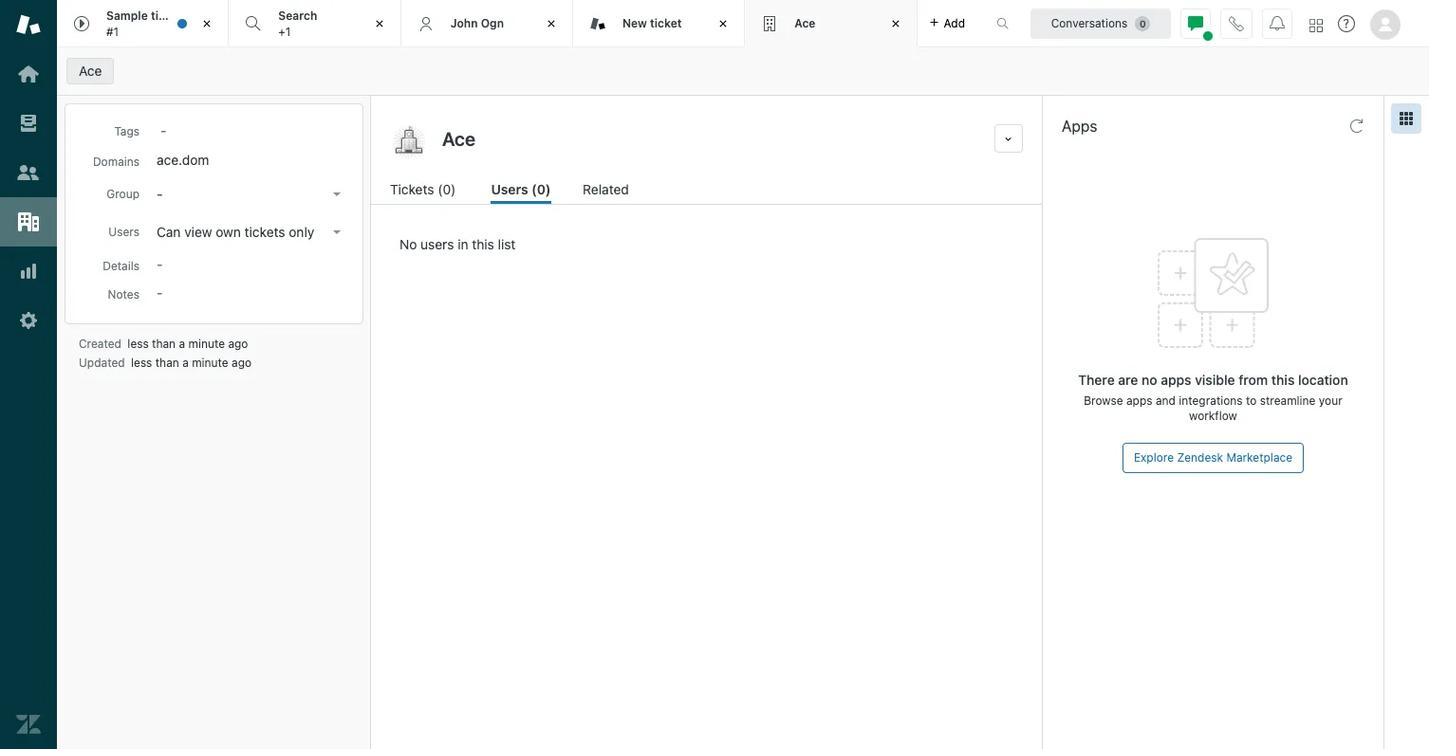 Task type: vqa. For each thing, say whether or not it's contained in the screenshot.
Ace inside the Secondary ELEMENT
yes



Task type: describe. For each thing, give the bounding box(es) containing it.
notifications image
[[1270, 16, 1285, 31]]

from
[[1239, 372, 1268, 388]]

no
[[1142, 372, 1157, 388]]

marketplace
[[1226, 451, 1293, 465]]

search +1
[[278, 9, 317, 38]]

close image for new ticket
[[714, 14, 733, 33]]

only
[[289, 224, 314, 240]]

john ogn
[[450, 16, 504, 30]]

button displays agent's chat status as online. image
[[1188, 16, 1203, 31]]

zendesk
[[1177, 451, 1223, 465]]

view
[[184, 224, 212, 240]]

in
[[458, 236, 468, 252]]

users (0) link
[[491, 179, 551, 204]]

browse
[[1084, 394, 1123, 408]]

customers image
[[16, 160, 41, 185]]

1 vertical spatial minute
[[192, 356, 228, 370]]

close image inside #1 tab
[[198, 14, 217, 33]]

can
[[157, 224, 181, 240]]

this inside there are no apps visible from this location browse apps and integrations to streamline your workflow
[[1272, 372, 1295, 388]]

your
[[1319, 394, 1343, 408]]

workflow
[[1189, 409, 1237, 423]]

visible
[[1195, 372, 1235, 388]]

are
[[1118, 372, 1138, 388]]

group
[[106, 187, 139, 201]]

domains
[[93, 155, 139, 169]]

apps image
[[1399, 111, 1414, 126]]

streamline
[[1260, 394, 1316, 408]]

john ogn tab
[[401, 0, 573, 47]]

add button
[[917, 0, 976, 46]]

organizations image
[[16, 210, 41, 234]]

there
[[1078, 372, 1115, 388]]

views image
[[16, 111, 41, 136]]

there are no apps visible from this location browse apps and integrations to streamline your workflow
[[1078, 372, 1348, 423]]

created less than a minute ago updated less than a minute ago
[[79, 337, 252, 370]]

john
[[450, 16, 478, 30]]

ace inside ace link
[[79, 63, 102, 79]]

get help image
[[1338, 15, 1355, 32]]

zendesk image
[[16, 713, 41, 737]]

conversations
[[1051, 16, 1128, 30]]

tickets
[[390, 181, 434, 197]]

0 vertical spatial minute
[[188, 337, 225, 351]]

1 vertical spatial less
[[131, 356, 152, 370]]

tabs tab list
[[57, 0, 976, 47]]

ace.dom
[[157, 152, 209, 168]]

0 vertical spatial a
[[179, 337, 185, 351]]

close image for john ogn tab
[[542, 14, 561, 33]]

related
[[583, 181, 629, 197]]

search
[[278, 9, 317, 23]]

users for users
[[108, 225, 139, 239]]

to
[[1246, 394, 1257, 408]]

(0) for tickets (0)
[[438, 181, 456, 197]]

conversations button
[[1031, 8, 1171, 38]]

created
[[79, 337, 121, 351]]



Task type: locate. For each thing, give the bounding box(es) containing it.
zendesk products image
[[1310, 19, 1323, 32]]

arrow down image for -
[[333, 193, 341, 196]]

apps
[[1062, 118, 1097, 135]]

close image for tab containing search
[[370, 14, 389, 33]]

arrow down image for can view own tickets only
[[333, 231, 341, 234]]

1 vertical spatial ago
[[232, 356, 252, 370]]

(0) right tickets
[[438, 181, 456, 197]]

tickets (0) link
[[390, 179, 459, 204]]

ace tab
[[745, 0, 917, 47]]

related link
[[583, 179, 631, 204]]

explore zendesk marketplace button
[[1122, 443, 1304, 474]]

close image inside tab
[[370, 14, 389, 33]]

3 close image from the left
[[542, 14, 561, 33]]

users up details
[[108, 225, 139, 239]]

can view own tickets only button
[[151, 219, 348, 246]]

1 vertical spatial this
[[1272, 372, 1295, 388]]

close image right search +1
[[370, 14, 389, 33]]

(0) for users (0)
[[532, 181, 551, 197]]

add
[[944, 16, 965, 30]]

arrow down image inside can view own tickets only button
[[333, 231, 341, 234]]

location
[[1298, 372, 1348, 388]]

apps
[[1161, 372, 1191, 388], [1126, 394, 1153, 408]]

2 close image from the left
[[370, 14, 389, 33]]

a right created
[[179, 337, 185, 351]]

#1
[[106, 24, 119, 38]]

-
[[157, 186, 163, 202]]

new ticket
[[622, 16, 682, 30]]

1 horizontal spatial apps
[[1161, 372, 1191, 388]]

close image right 'ogn'
[[542, 14, 561, 33]]

arrow down image
[[333, 193, 341, 196], [333, 231, 341, 234]]

integrations
[[1179, 394, 1243, 408]]

updated
[[79, 356, 125, 370]]

can view own tickets only
[[157, 224, 314, 240]]

new
[[622, 16, 647, 30]]

get started image
[[16, 62, 41, 86]]

close image
[[714, 14, 733, 33], [886, 14, 905, 33]]

1 close image from the left
[[198, 14, 217, 33]]

1 vertical spatial ace
[[79, 63, 102, 79]]

2 close image from the left
[[886, 14, 905, 33]]

0 vertical spatial than
[[152, 337, 176, 351]]

ace link
[[66, 58, 114, 84]]

users for users (0)
[[491, 181, 528, 197]]

less
[[127, 337, 149, 351], [131, 356, 152, 370]]

minute
[[188, 337, 225, 351], [192, 356, 228, 370]]

- field
[[153, 120, 348, 140]]

+1
[[278, 24, 291, 38]]

2 horizontal spatial close image
[[542, 14, 561, 33]]

arrow down image left tickets
[[333, 193, 341, 196]]

0 horizontal spatial close image
[[198, 14, 217, 33]]

tab containing search
[[229, 0, 401, 47]]

close image inside new ticket tab
[[714, 14, 733, 33]]

than right created
[[152, 337, 176, 351]]

1 horizontal spatial close image
[[370, 14, 389, 33]]

users
[[421, 236, 454, 252]]

this right 'in'
[[472, 236, 494, 252]]

users up list at the left of the page
[[491, 181, 528, 197]]

less right updated
[[131, 356, 152, 370]]

close image for ace
[[886, 14, 905, 33]]

0 horizontal spatial this
[[472, 236, 494, 252]]

1 close image from the left
[[714, 14, 733, 33]]

(0)
[[438, 181, 456, 197], [532, 181, 551, 197]]

tab
[[229, 0, 401, 47]]

1 vertical spatial a
[[182, 356, 189, 370]]

1 (0) from the left
[[438, 181, 456, 197]]

0 vertical spatial ace
[[794, 16, 816, 30]]

zendesk support image
[[16, 12, 41, 37]]

1 horizontal spatial users
[[491, 181, 528, 197]]

close image left add dropdown button
[[886, 14, 905, 33]]

(0) left related
[[532, 181, 551, 197]]

than right updated
[[155, 356, 179, 370]]

1 horizontal spatial this
[[1272, 372, 1295, 388]]

0 vertical spatial less
[[127, 337, 149, 351]]

ago
[[228, 337, 248, 351], [232, 356, 252, 370]]

main element
[[0, 0, 57, 750]]

a
[[179, 337, 185, 351], [182, 356, 189, 370]]

ace up secondary element
[[794, 16, 816, 30]]

1 vertical spatial apps
[[1126, 394, 1153, 408]]

explore zendesk marketplace
[[1134, 451, 1293, 465]]

reporting image
[[16, 259, 41, 284]]

details
[[103, 259, 139, 273]]

1 horizontal spatial ace
[[794, 16, 816, 30]]

None text field
[[437, 124, 987, 153]]

less right created
[[127, 337, 149, 351]]

ace
[[794, 16, 816, 30], [79, 63, 102, 79]]

close image inside 'ace' tab
[[886, 14, 905, 33]]

1 horizontal spatial (0)
[[532, 181, 551, 197]]

tickets (0)
[[390, 181, 456, 197]]

close image inside john ogn tab
[[542, 14, 561, 33]]

close image up secondary element
[[714, 14, 733, 33]]

users
[[491, 181, 528, 197], [108, 225, 139, 239]]

notes
[[108, 288, 139, 302]]

1 vertical spatial arrow down image
[[333, 231, 341, 234]]

own
[[216, 224, 241, 240]]

0 horizontal spatial users
[[108, 225, 139, 239]]

2 (0) from the left
[[532, 181, 551, 197]]

apps up and
[[1161, 372, 1191, 388]]

0 horizontal spatial apps
[[1126, 394, 1153, 408]]

list
[[498, 236, 516, 252]]

1 vertical spatial than
[[155, 356, 179, 370]]

than
[[152, 337, 176, 351], [155, 356, 179, 370]]

ace inside 'ace' tab
[[794, 16, 816, 30]]

0 horizontal spatial ace
[[79, 63, 102, 79]]

arrow down image inside - button
[[333, 193, 341, 196]]

#1 tab
[[57, 0, 229, 47]]

icon_org image
[[390, 124, 428, 162]]

1 vertical spatial users
[[108, 225, 139, 239]]

users (0)
[[491, 181, 551, 197]]

this
[[472, 236, 494, 252], [1272, 372, 1295, 388]]

admin image
[[16, 308, 41, 333]]

this up streamline
[[1272, 372, 1295, 388]]

no
[[399, 236, 417, 252]]

tickets
[[244, 224, 285, 240]]

no users in this list
[[399, 236, 516, 252]]

0 vertical spatial apps
[[1161, 372, 1191, 388]]

2 arrow down image from the top
[[333, 231, 341, 234]]

arrow down image right only
[[333, 231, 341, 234]]

a right updated
[[182, 356, 189, 370]]

tags
[[114, 124, 139, 139]]

close image left +1
[[198, 14, 217, 33]]

- button
[[151, 181, 348, 208]]

secondary element
[[57, 52, 1429, 90]]

0 vertical spatial ago
[[228, 337, 248, 351]]

apps down no
[[1126, 394, 1153, 408]]

ticket
[[650, 16, 682, 30]]

0 vertical spatial arrow down image
[[333, 193, 341, 196]]

0 horizontal spatial (0)
[[438, 181, 456, 197]]

new ticket tab
[[573, 0, 745, 47]]

0 vertical spatial users
[[491, 181, 528, 197]]

explore
[[1134, 451, 1174, 465]]

close image
[[198, 14, 217, 33], [370, 14, 389, 33], [542, 14, 561, 33]]

1 horizontal spatial close image
[[886, 14, 905, 33]]

ogn
[[481, 16, 504, 30]]

and
[[1156, 394, 1176, 408]]

ace right the get started icon
[[79, 63, 102, 79]]

0 horizontal spatial close image
[[714, 14, 733, 33]]

1 arrow down image from the top
[[333, 193, 341, 196]]

0 vertical spatial this
[[472, 236, 494, 252]]



